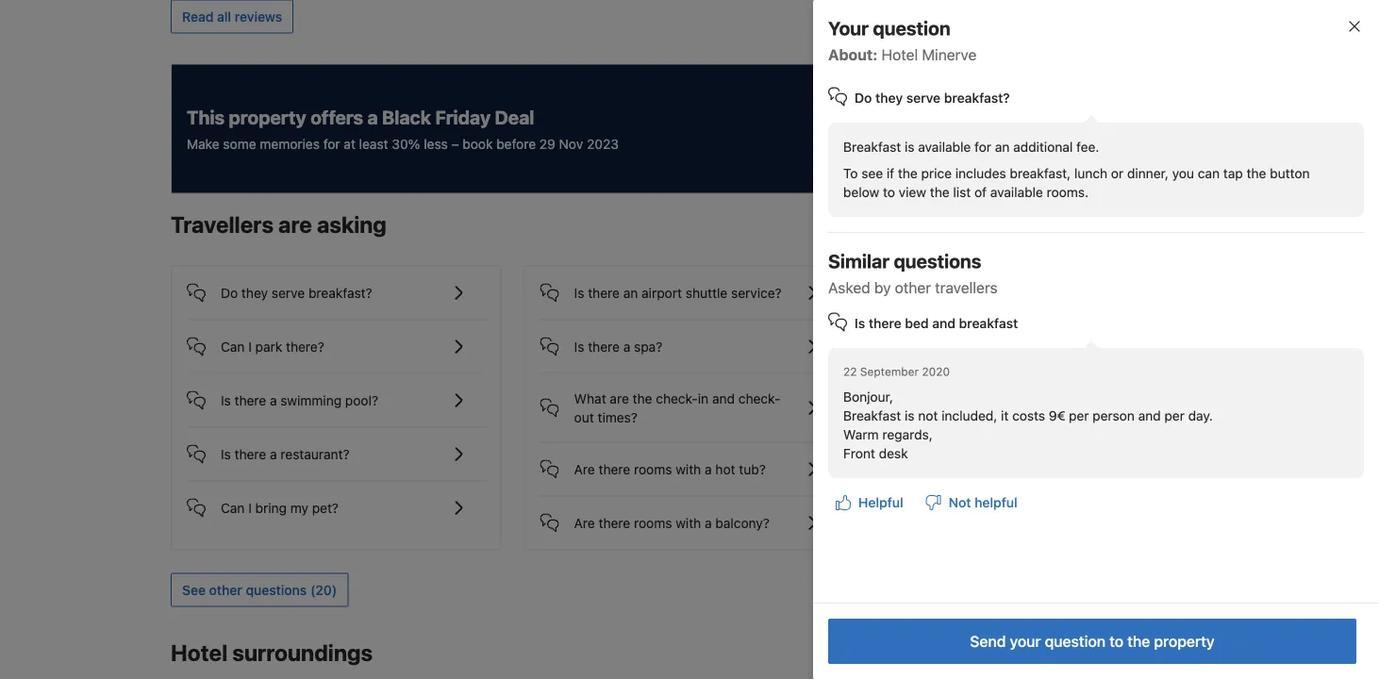 Task type: describe. For each thing, give the bounding box(es) containing it.
are there rooms with a hot tub? button
[[540, 443, 839, 481]]

1 is from the top
[[905, 139, 915, 155]]

answer
[[1024, 453, 1068, 468]]

fee.
[[1077, 139, 1100, 155]]

before
[[496, 136, 536, 151]]

there for are there rooms with a hot tub?
[[599, 461, 631, 477]]

have
[[929, 453, 958, 468]]

question for ask
[[1035, 404, 1089, 419]]

times?
[[598, 410, 638, 425]]

the inside what are the check-in and check- out times?
[[633, 391, 652, 406]]

are for the
[[610, 391, 629, 406]]

still looking?
[[987, 348, 1100, 370]]

1 per from the left
[[1069, 408, 1089, 424]]

not helpful
[[949, 495, 1018, 510]]

see for hotel surroundings
[[1104, 646, 1128, 662]]

regards,
[[883, 427, 933, 443]]

do they serve breakfast? button
[[187, 267, 486, 304]]

22 september 2020
[[843, 365, 950, 378]]

breakfast? inside the your question dialog
[[944, 90, 1010, 106]]

the inside button
[[1128, 633, 1150, 651]]

what
[[574, 391, 606, 406]]

see availability for travellers are asking
[[1104, 218, 1197, 234]]

2 horizontal spatial questions
[[1121, 453, 1180, 468]]

is for is there a spa?
[[574, 339, 584, 354]]

or
[[1111, 166, 1124, 181]]

questions inside button
[[246, 582, 307, 598]]

do they serve breakfast? inside the your question dialog
[[855, 90, 1010, 106]]

are for are there rooms with a hot tub?
[[574, 461, 595, 477]]

do they serve breakfast? inside button
[[221, 285, 372, 301]]

september
[[860, 365, 919, 378]]

what are the check-in and check- out times?
[[574, 391, 781, 425]]

ask a question
[[997, 404, 1089, 419]]

to
[[843, 166, 858, 181]]

list
[[953, 184, 971, 200]]

to inside button
[[1110, 633, 1124, 651]]

are for asking
[[278, 211, 312, 237]]

hot
[[716, 461, 736, 477]]

and inside bonjour, breakfast is not included, it costs 9€ per person and per day. warm regards, front desk
[[1138, 408, 1161, 424]]

question inside your question about: hotel minerve
[[873, 17, 951, 39]]

about:
[[828, 46, 878, 64]]

most
[[1087, 453, 1118, 468]]

1 vertical spatial to
[[1071, 453, 1084, 468]]

bonjour,
[[843, 389, 893, 405]]

desk
[[879, 446, 908, 461]]

travellers are asking
[[171, 211, 387, 237]]

an for is there an airport shuttle service?
[[623, 285, 638, 301]]

is there an airport shuttle service?
[[574, 285, 782, 301]]

property inside this property offers a black friday deal make some memories for at least 30% less – book before 29 nov 2023
[[229, 106, 306, 128]]

can
[[1198, 166, 1220, 181]]

your
[[828, 17, 869, 39]]

see availability for hotel surroundings
[[1104, 646, 1197, 662]]

is there bed and breakfast
[[855, 316, 1018, 331]]

i for bring
[[248, 500, 252, 516]]

button
[[1270, 166, 1310, 181]]

read all reviews
[[182, 9, 282, 24]]

2 per from the left
[[1165, 408, 1185, 424]]

send
[[970, 633, 1006, 651]]

is there a swimming pool?
[[221, 393, 378, 408]]

1 breakfast from the top
[[843, 139, 901, 155]]

i for park
[[248, 339, 252, 354]]

and inside what are the check-in and check- out times?
[[712, 391, 735, 406]]

is for is there a restaurant?
[[221, 446, 231, 462]]

not helpful button
[[919, 486, 1025, 520]]

see inside button
[[182, 582, 206, 598]]

they inside button
[[241, 285, 268, 301]]

rooms.
[[1047, 184, 1089, 200]]

additional
[[1013, 139, 1073, 155]]

breakfast inside bonjour, breakfast is not included, it costs 9€ per person and per day. warm regards, front desk
[[843, 408, 901, 424]]

2 check- from the left
[[739, 391, 781, 406]]

serve inside the your question dialog
[[907, 90, 941, 106]]

what are the check-in and check- out times? button
[[540, 374, 839, 427]]

service?
[[731, 285, 782, 301]]

less
[[424, 136, 448, 151]]

30%
[[392, 136, 420, 151]]

for inside this property offers a black friday deal make some memories for at least 30% less – book before 29 nov 2023
[[323, 136, 340, 151]]

tap
[[1224, 166, 1243, 181]]

instant
[[979, 453, 1021, 468]]

travellers
[[171, 211, 274, 237]]

person
[[1093, 408, 1135, 424]]

see for travellers are asking
[[1104, 218, 1128, 234]]

bed
[[905, 316, 929, 331]]

asking
[[317, 211, 387, 237]]

offers
[[311, 106, 363, 128]]

is for is there an airport shuttle service?
[[574, 285, 584, 301]]

is for is there bed and breakfast
[[855, 316, 865, 331]]

deal
[[495, 106, 534, 128]]

a left balcony?
[[705, 515, 712, 531]]

availability for hotel surroundings
[[1131, 646, 1197, 662]]

travellers
[[935, 279, 998, 297]]

serve inside button
[[272, 285, 305, 301]]

is inside bonjour, breakfast is not included, it costs 9€ per person and per day. warm regards, front desk
[[905, 408, 915, 424]]

view
[[899, 184, 927, 200]]

2023
[[587, 136, 619, 151]]

bonjour, breakfast is not included, it costs 9€ per person and per day. warm regards, front desk
[[843, 389, 1213, 461]]

29
[[540, 136, 556, 151]]

there for is there an airport shuttle service?
[[588, 285, 620, 301]]

shuttle
[[686, 285, 728, 301]]

restaurant?
[[281, 446, 350, 462]]

is there a restaurant?
[[221, 446, 350, 462]]

balcony?
[[716, 515, 770, 531]]

memories
[[260, 136, 320, 151]]

can for can i bring my pet?
[[221, 500, 245, 516]]

similar
[[828, 250, 890, 272]]

to inside to see if the price includes breakfast, lunch or dinner, you can tap the button below to view the list of available rooms.
[[883, 184, 895, 200]]

tub?
[[739, 461, 766, 477]]

to see if the price includes breakfast, lunch or dinner, you can tap the button below to view the list of available rooms.
[[843, 166, 1314, 200]]

this property offers a black friday deal image
[[1094, 80, 1193, 178]]

do inside the your question dialog
[[855, 90, 872, 106]]

my
[[290, 500, 308, 516]]

we have an instant answer to most questions
[[906, 453, 1180, 468]]

in
[[698, 391, 709, 406]]

ask
[[997, 404, 1021, 419]]

see availability button for hotel surroundings
[[1093, 637, 1209, 671]]

read
[[182, 9, 214, 24]]

pet?
[[312, 500, 339, 516]]

an for we have an instant answer to most questions
[[961, 453, 976, 468]]

–
[[451, 136, 459, 151]]

swimming
[[281, 393, 342, 408]]

with for hot
[[676, 461, 701, 477]]

see availability button for travellers are asking
[[1093, 209, 1209, 243]]

0 vertical spatial and
[[932, 316, 956, 331]]

are there rooms with a hot tub?
[[574, 461, 766, 477]]

breakfast? inside do they serve breakfast? button
[[308, 285, 372, 301]]



Task type: vqa. For each thing, say whether or not it's contained in the screenshot.
See for Hotel surroundings
yes



Task type: locate. For each thing, give the bounding box(es) containing it.
hotel inside your question about: hotel minerve
[[882, 46, 918, 64]]

1 horizontal spatial available
[[991, 184, 1043, 200]]

for left at
[[323, 136, 340, 151]]

read all reviews button
[[171, 0, 294, 34]]

1 horizontal spatial property
[[1154, 633, 1215, 651]]

0 vertical spatial questions
[[894, 250, 982, 272]]

questions left "(20)"
[[246, 582, 307, 598]]

do down the about:
[[855, 90, 872, 106]]

is up 'view'
[[905, 139, 915, 155]]

2 vertical spatial to
[[1110, 633, 1124, 651]]

0 vertical spatial see availability
[[1104, 218, 1197, 234]]

1 vertical spatial other
[[209, 582, 242, 598]]

2 see availability button from the top
[[1093, 637, 1209, 671]]

2 vertical spatial questions
[[246, 582, 307, 598]]

are inside what are the check-in and check- out times?
[[610, 391, 629, 406]]

for up includes
[[975, 139, 992, 155]]

there for is there a spa?
[[588, 339, 620, 354]]

questions inside similar questions asked by other travellers
[[894, 250, 982, 272]]

breakfast,
[[1010, 166, 1071, 181]]

serve
[[907, 90, 941, 106], [272, 285, 305, 301]]

an up includes
[[995, 139, 1010, 155]]

0 horizontal spatial for
[[323, 136, 340, 151]]

you
[[1172, 166, 1194, 181]]

not
[[949, 495, 971, 510]]

0 vertical spatial they
[[876, 90, 903, 106]]

asked
[[828, 279, 871, 297]]

breakfast? up can i park there? 'button'
[[308, 285, 372, 301]]

it
[[1001, 408, 1009, 424]]

a left spa?
[[623, 339, 631, 354]]

1 horizontal spatial hotel
[[882, 46, 918, 64]]

there inside button
[[599, 461, 631, 477]]

hotel down see other questions (20) button
[[171, 639, 228, 666]]

1 can from the top
[[221, 339, 245, 354]]

a left the hot
[[705, 461, 712, 477]]

question inside "button"
[[1035, 404, 1089, 419]]

they down the about:
[[876, 90, 903, 106]]

surroundings
[[232, 639, 373, 666]]

there down are there rooms with a hot tub?
[[599, 515, 631, 531]]

2 see availability from the top
[[1104, 646, 1197, 662]]

reviews
[[235, 9, 282, 24]]

for
[[323, 136, 340, 151], [975, 139, 992, 155]]

per
[[1069, 408, 1089, 424], [1165, 408, 1185, 424]]

2 vertical spatial an
[[961, 453, 976, 468]]

1 horizontal spatial serve
[[907, 90, 941, 106]]

can left bring
[[221, 500, 245, 516]]

1 vertical spatial property
[[1154, 633, 1215, 651]]

airport
[[642, 285, 682, 301]]

see
[[862, 166, 883, 181]]

a left the swimming at the left bottom
[[270, 393, 277, 408]]

least
[[359, 136, 388, 151]]

1 are from the top
[[574, 461, 595, 477]]

is inside 'button'
[[221, 446, 231, 462]]

front
[[843, 446, 875, 461]]

1 vertical spatial are
[[610, 391, 629, 406]]

are inside button
[[574, 461, 595, 477]]

they up the park
[[241, 285, 268, 301]]

with left balcony?
[[676, 515, 701, 531]]

2 can from the top
[[221, 500, 245, 516]]

1 horizontal spatial other
[[895, 279, 931, 297]]

they inside the your question dialog
[[876, 90, 903, 106]]

1 rooms from the top
[[634, 461, 672, 477]]

2 vertical spatial and
[[1138, 408, 1161, 424]]

1 vertical spatial available
[[991, 184, 1043, 200]]

there up is there a spa?
[[588, 285, 620, 301]]

the
[[898, 166, 918, 181], [1247, 166, 1267, 181], [930, 184, 950, 200], [633, 391, 652, 406], [1128, 633, 1150, 651]]

your question dialog
[[783, 0, 1379, 679]]

1 vertical spatial hotel
[[171, 639, 228, 666]]

available down breakfast,
[[991, 184, 1043, 200]]

rooms down are there rooms with a hot tub?
[[634, 515, 672, 531]]

2 with from the top
[[676, 515, 701, 531]]

is left not
[[905, 408, 915, 424]]

book
[[463, 136, 493, 151]]

is down the asked
[[855, 316, 865, 331]]

do
[[855, 90, 872, 106], [221, 285, 238, 301]]

availability for travellers are asking
[[1131, 218, 1197, 234]]

0 horizontal spatial do
[[221, 285, 238, 301]]

0 vertical spatial are
[[278, 211, 312, 237]]

2 vertical spatial see
[[1104, 646, 1128, 662]]

1 horizontal spatial for
[[975, 139, 992, 155]]

1 vertical spatial see
[[182, 582, 206, 598]]

and right person
[[1138, 408, 1161, 424]]

1 see availability button from the top
[[1093, 209, 1209, 243]]

1 vertical spatial rooms
[[634, 515, 672, 531]]

available
[[918, 139, 971, 155], [991, 184, 1043, 200]]

can inside 'button'
[[221, 339, 245, 354]]

1 horizontal spatial to
[[1071, 453, 1084, 468]]

can for can i park there?
[[221, 339, 245, 354]]

breakfast down bonjour,
[[843, 408, 901, 424]]

hotel surroundings
[[171, 639, 373, 666]]

i left the park
[[248, 339, 252, 354]]

minerve
[[922, 46, 977, 64]]

0 vertical spatial with
[[676, 461, 701, 477]]

1 vertical spatial see availability
[[1104, 646, 1197, 662]]

with left the hot
[[676, 461, 701, 477]]

are inside button
[[574, 515, 595, 531]]

2 horizontal spatial and
[[1138, 408, 1161, 424]]

other up hotel surroundings
[[209, 582, 242, 598]]

1 horizontal spatial check-
[[739, 391, 781, 406]]

0 vertical spatial see availability button
[[1093, 209, 1209, 243]]

to down if
[[883, 184, 895, 200]]

rooms for hot
[[634, 461, 672, 477]]

a up the least
[[368, 106, 378, 128]]

0 vertical spatial do
[[855, 90, 872, 106]]

to
[[883, 184, 895, 200], [1071, 453, 1084, 468], [1110, 633, 1124, 651]]

1 vertical spatial do
[[221, 285, 238, 301]]

0 vertical spatial question
[[873, 17, 951, 39]]

there inside the your question dialog
[[869, 316, 902, 331]]

there left bed
[[869, 316, 902, 331]]

0 horizontal spatial and
[[712, 391, 735, 406]]

a inside button
[[705, 461, 712, 477]]

1 horizontal spatial questions
[[894, 250, 982, 272]]

some
[[223, 136, 256, 151]]

1 vertical spatial availability
[[1131, 646, 1197, 662]]

an inside button
[[623, 285, 638, 301]]

1 vertical spatial breakfast?
[[308, 285, 372, 301]]

is for is there a swimming pool?
[[221, 393, 231, 408]]

a inside "button"
[[1024, 404, 1031, 419]]

see availability button
[[1093, 209, 1209, 243], [1093, 637, 1209, 671]]

out
[[574, 410, 594, 425]]

an left airport
[[623, 285, 638, 301]]

is inside the 'is there an airport shuttle service?' button
[[574, 285, 584, 301]]

an inside the your question dialog
[[995, 139, 1010, 155]]

9€
[[1049, 408, 1065, 424]]

0 vertical spatial see
[[1104, 218, 1128, 234]]

by
[[875, 279, 891, 297]]

are up times?
[[610, 391, 629, 406]]

do they serve breakfast? down minerve
[[855, 90, 1010, 106]]

if
[[887, 166, 895, 181]]

1 horizontal spatial do
[[855, 90, 872, 106]]

0 vertical spatial are
[[574, 461, 595, 477]]

is up what
[[574, 339, 584, 354]]

ask a question button
[[986, 395, 1100, 429]]

2020
[[922, 365, 950, 378]]

bring
[[255, 500, 287, 516]]

rooms up are there rooms with a balcony?
[[634, 461, 672, 477]]

0 vertical spatial can
[[221, 339, 245, 354]]

lunch
[[1075, 166, 1108, 181]]

there inside 'button'
[[235, 446, 266, 462]]

questions right most
[[1121, 453, 1180, 468]]

availability
[[1131, 218, 1197, 234], [1131, 646, 1197, 662]]

1 vertical spatial are
[[574, 515, 595, 531]]

is
[[905, 139, 915, 155], [905, 408, 915, 424]]

of
[[975, 184, 987, 200]]

(20)
[[310, 582, 337, 598]]

question
[[873, 17, 951, 39], [1035, 404, 1089, 419], [1045, 633, 1106, 651]]

check- down spa?
[[656, 391, 698, 406]]

1 horizontal spatial and
[[932, 316, 956, 331]]

a inside this property offers a black friday deal make some memories for at least 30% less – book before 29 nov 2023
[[368, 106, 378, 128]]

included,
[[942, 408, 998, 424]]

includes
[[956, 166, 1006, 181]]

2 breakfast from the top
[[843, 408, 901, 424]]

other inside button
[[209, 582, 242, 598]]

0 vertical spatial to
[[883, 184, 895, 200]]

for inside the your question dialog
[[975, 139, 992, 155]]

can left the park
[[221, 339, 245, 354]]

available inside to see if the price includes breakfast, lunch or dinner, you can tap the button below to view the list of available rooms.
[[991, 184, 1043, 200]]

other inside similar questions asked by other travellers
[[895, 279, 931, 297]]

a left 'restaurant?'
[[270, 446, 277, 462]]

1 vertical spatial can
[[221, 500, 245, 516]]

0 horizontal spatial other
[[209, 582, 242, 598]]

and right 'in'
[[712, 391, 735, 406]]

1 see availability from the top
[[1104, 218, 1197, 234]]

a inside 'button'
[[270, 446, 277, 462]]

0 vertical spatial rooms
[[634, 461, 672, 477]]

1 vertical spatial see availability button
[[1093, 637, 1209, 671]]

is there a restaurant? button
[[187, 428, 486, 466]]

per left day.
[[1165, 408, 1185, 424]]

with
[[676, 461, 701, 477], [676, 515, 701, 531]]

this
[[187, 106, 225, 128]]

1 vertical spatial do they serve breakfast?
[[221, 285, 372, 301]]

check- right 'in'
[[739, 391, 781, 406]]

an right have
[[961, 453, 976, 468]]

there?
[[286, 339, 324, 354]]

questions up travellers
[[894, 250, 982, 272]]

below
[[843, 184, 880, 200]]

1 vertical spatial an
[[623, 285, 638, 301]]

breakfast? up breakfast is available for an additional fee.
[[944, 90, 1010, 106]]

dinner,
[[1127, 166, 1169, 181]]

2 are from the top
[[574, 515, 595, 531]]

are for are there rooms with a balcony?
[[574, 515, 595, 531]]

1 vertical spatial and
[[712, 391, 735, 406]]

1 vertical spatial is
[[905, 408, 915, 424]]

i inside button
[[248, 500, 252, 516]]

2 vertical spatial question
[[1045, 633, 1106, 651]]

2 i from the top
[[248, 500, 252, 516]]

1 availability from the top
[[1131, 218, 1197, 234]]

1 with from the top
[[676, 461, 701, 477]]

do they serve breakfast?
[[855, 90, 1010, 106], [221, 285, 372, 301]]

0 horizontal spatial are
[[278, 211, 312, 237]]

not
[[918, 408, 938, 424]]

0 vertical spatial do they serve breakfast?
[[855, 90, 1010, 106]]

1 vertical spatial serve
[[272, 285, 305, 301]]

can i park there?
[[221, 339, 324, 354]]

0 vertical spatial other
[[895, 279, 931, 297]]

property inside button
[[1154, 633, 1215, 651]]

are left asking
[[278, 211, 312, 237]]

1 horizontal spatial are
[[610, 391, 629, 406]]

your question about: hotel minerve
[[828, 17, 977, 64]]

0 horizontal spatial breakfast?
[[308, 285, 372, 301]]

0 horizontal spatial an
[[623, 285, 638, 301]]

at
[[344, 136, 356, 151]]

0 vertical spatial serve
[[907, 90, 941, 106]]

is there an airport shuttle service? button
[[540, 267, 839, 304]]

your
[[1010, 633, 1041, 651]]

is inside is there a spa? button
[[574, 339, 584, 354]]

do they serve breakfast? up there?
[[221, 285, 372, 301]]

0 vertical spatial available
[[918, 139, 971, 155]]

1 vertical spatial i
[[248, 500, 252, 516]]

0 vertical spatial an
[[995, 139, 1010, 155]]

there for is there a swimming pool?
[[235, 393, 266, 408]]

0 horizontal spatial check-
[[656, 391, 698, 406]]

i inside 'button'
[[248, 339, 252, 354]]

0 vertical spatial breakfast
[[843, 139, 901, 155]]

per right the 9€
[[1069, 408, 1089, 424]]

rooms inside button
[[634, 461, 672, 477]]

we
[[906, 453, 925, 468]]

send your question to the property button
[[828, 619, 1357, 664]]

this property offers a black friday deal make some memories for at least 30% less – book before 29 nov 2023
[[187, 106, 619, 151]]

there down the park
[[235, 393, 266, 408]]

is up can i bring my pet?
[[221, 446, 231, 462]]

see other questions (20)
[[182, 582, 337, 598]]

1 horizontal spatial an
[[961, 453, 976, 468]]

there left spa?
[[588, 339, 620, 354]]

i
[[248, 339, 252, 354], [248, 500, 252, 516]]

1 vertical spatial they
[[241, 285, 268, 301]]

1 horizontal spatial per
[[1165, 408, 1185, 424]]

can i park there? button
[[187, 320, 486, 358]]

there up bring
[[235, 446, 266, 462]]

0 vertical spatial breakfast?
[[944, 90, 1010, 106]]

1 vertical spatial breakfast
[[843, 408, 901, 424]]

rooms for balcony?
[[634, 515, 672, 531]]

0 horizontal spatial hotel
[[171, 639, 228, 666]]

1 i from the top
[[248, 339, 252, 354]]

helpful
[[859, 495, 904, 510]]

with inside are there rooms with a balcony? button
[[676, 515, 701, 531]]

make
[[187, 136, 219, 151]]

available up 'price'
[[918, 139, 971, 155]]

and right bed
[[932, 316, 956, 331]]

i left bring
[[248, 500, 252, 516]]

serve up "can i park there?" at the left
[[272, 285, 305, 301]]

question for send
[[1045, 633, 1106, 651]]

1 vertical spatial with
[[676, 515, 701, 531]]

2 is from the top
[[905, 408, 915, 424]]

pool?
[[345, 393, 378, 408]]

is there a spa? button
[[540, 320, 839, 358]]

price
[[921, 166, 952, 181]]

nov
[[559, 136, 583, 151]]

all
[[217, 9, 231, 24]]

breakfast up see
[[843, 139, 901, 155]]

2 availability from the top
[[1131, 646, 1197, 662]]

0 horizontal spatial questions
[[246, 582, 307, 598]]

park
[[255, 339, 282, 354]]

there for are there rooms with a balcony?
[[599, 515, 631, 531]]

2 rooms from the top
[[634, 515, 672, 531]]

and
[[932, 316, 956, 331], [712, 391, 735, 406], [1138, 408, 1161, 424]]

1 horizontal spatial they
[[876, 90, 903, 106]]

0 horizontal spatial per
[[1069, 408, 1089, 424]]

can inside button
[[221, 500, 245, 516]]

there for is there bed and breakfast
[[869, 316, 902, 331]]

there down times?
[[599, 461, 631, 477]]

other right by
[[895, 279, 931, 297]]

0 horizontal spatial to
[[883, 184, 895, 200]]

rooms inside button
[[634, 515, 672, 531]]

0 vertical spatial availability
[[1131, 218, 1197, 234]]

0 vertical spatial property
[[229, 106, 306, 128]]

1 vertical spatial question
[[1035, 404, 1089, 419]]

property
[[229, 106, 306, 128], [1154, 633, 1215, 651]]

are there rooms with a balcony? button
[[540, 497, 839, 535]]

with inside are there rooms with a hot tub? button
[[676, 461, 701, 477]]

are there rooms with a balcony?
[[574, 515, 770, 531]]

a right ask
[[1024, 404, 1031, 419]]

breakfast is available for an additional fee.
[[843, 139, 1100, 155]]

0 horizontal spatial property
[[229, 106, 306, 128]]

0 vertical spatial hotel
[[882, 46, 918, 64]]

2 horizontal spatial an
[[995, 139, 1010, 155]]

to left most
[[1071, 453, 1084, 468]]

hotel right the about:
[[882, 46, 918, 64]]

to right 'your'
[[1110, 633, 1124, 651]]

question inside button
[[1045, 633, 1106, 651]]

2 horizontal spatial to
[[1110, 633, 1124, 651]]

there for is there a restaurant?
[[235, 446, 266, 462]]

is inside is there a swimming pool? button
[[221, 393, 231, 408]]

do up "can i park there?" at the left
[[221, 285, 238, 301]]

helpful
[[975, 495, 1018, 510]]

serve down minerve
[[907, 90, 941, 106]]

is up is there a spa?
[[574, 285, 584, 301]]

0 vertical spatial i
[[248, 339, 252, 354]]

0 horizontal spatial available
[[918, 139, 971, 155]]

do inside button
[[221, 285, 238, 301]]

1 vertical spatial questions
[[1121, 453, 1180, 468]]

0 vertical spatial is
[[905, 139, 915, 155]]

1 check- from the left
[[656, 391, 698, 406]]

helpful button
[[828, 486, 911, 520]]

is inside the your question dialog
[[855, 316, 865, 331]]

can i bring my pet?
[[221, 500, 339, 516]]

is down "can i park there?" at the left
[[221, 393, 231, 408]]

0 horizontal spatial they
[[241, 285, 268, 301]]

0 horizontal spatial do they serve breakfast?
[[221, 285, 372, 301]]

1 horizontal spatial breakfast?
[[944, 90, 1010, 106]]

with for balcony?
[[676, 515, 701, 531]]

0 horizontal spatial serve
[[272, 285, 305, 301]]

1 horizontal spatial do they serve breakfast?
[[855, 90, 1010, 106]]



